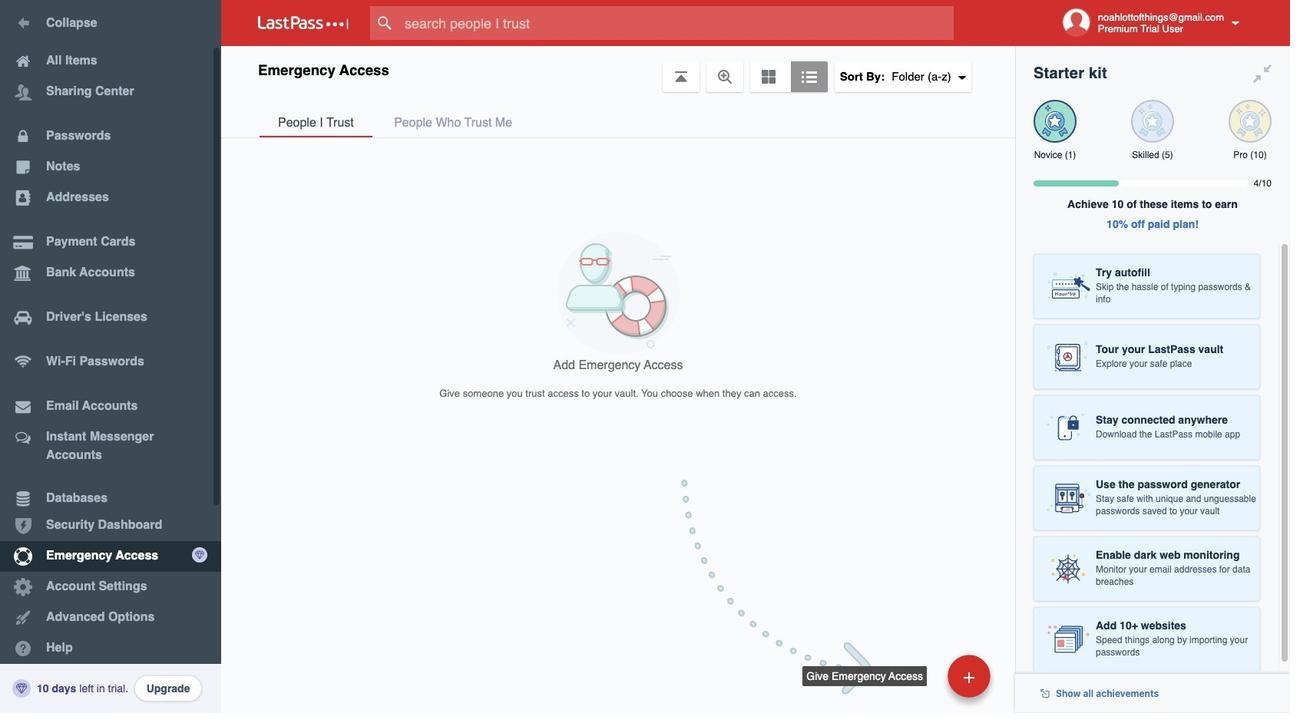 Task type: vqa. For each thing, say whether or not it's contained in the screenshot.
Main Navigation NAVIGATION
yes



Task type: locate. For each thing, give the bounding box(es) containing it.
Search search field
[[370, 6, 984, 40]]

main navigation navigation
[[0, 0, 221, 713]]

vault options navigation
[[221, 46, 1015, 92]]



Task type: describe. For each thing, give the bounding box(es) containing it.
lastpass image
[[258, 16, 349, 30]]

search people I trust text field
[[370, 6, 984, 40]]

new item navigation
[[681, 480, 1015, 713]]



